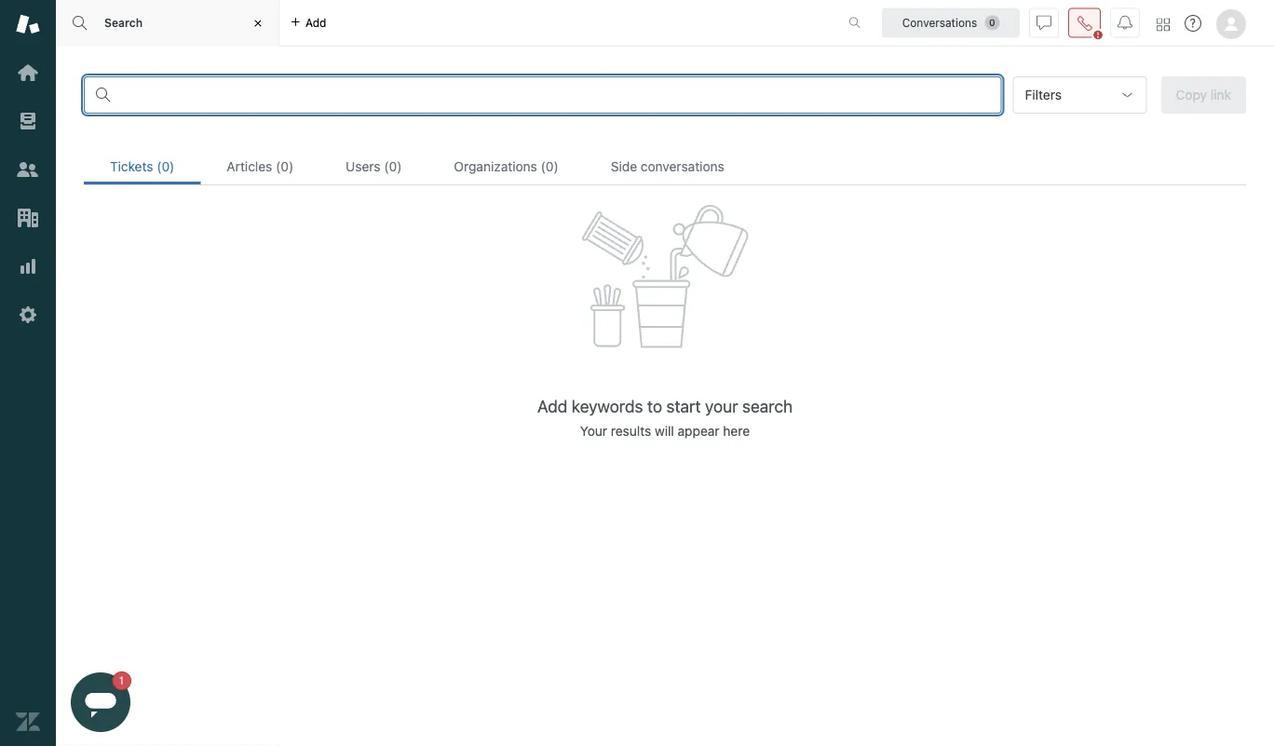 Task type: describe. For each thing, give the bounding box(es) containing it.
(0) for organizations (0)
[[541, 159, 559, 174]]

will
[[655, 423, 674, 438]]

organizations (0)
[[454, 159, 559, 174]]

start
[[667, 396, 701, 416]]

appear
[[678, 423, 720, 438]]

keywords
[[572, 396, 643, 416]]

your
[[705, 396, 739, 416]]

tickets
[[110, 159, 153, 174]]

(0) for articles (0)
[[276, 159, 294, 174]]

conversations button
[[882, 8, 1020, 38]]

reporting image
[[16, 254, 40, 279]]

tab list containing tickets (0)
[[84, 148, 1247, 185]]

articles (0)
[[227, 159, 294, 174]]

your
[[580, 423, 608, 438]]

search
[[743, 396, 793, 416]]

admin image
[[16, 303, 40, 327]]

add
[[306, 16, 327, 29]]

add button
[[280, 0, 338, 46]]

get started image
[[16, 61, 40, 85]]

views image
[[16, 109, 40, 133]]

search
[[104, 16, 143, 29]]

(0) for users (0)
[[384, 159, 402, 174]]

users
[[346, 159, 381, 174]]

copy link button
[[1162, 76, 1247, 114]]

(0) for tickets (0)
[[157, 159, 175, 174]]

side
[[611, 159, 637, 174]]

button displays agent's chat status as invisible. image
[[1037, 15, 1052, 30]]

to
[[648, 396, 663, 416]]

conversations
[[641, 159, 725, 174]]

main element
[[0, 0, 56, 746]]

Search: text field
[[118, 87, 990, 103]]



Task type: vqa. For each thing, say whether or not it's contained in the screenshot.
second (0) from the right
yes



Task type: locate. For each thing, give the bounding box(es) containing it.
filters
[[1025, 87, 1062, 103]]

side conversations
[[611, 159, 725, 174]]

tickets (0) tab
[[84, 148, 201, 185]]

(0) right 'organizations' on the top
[[541, 159, 559, 174]]

tabs tab list
[[56, 0, 829, 47]]

users (0) tab
[[320, 148, 428, 185]]

1 (0) from the left
[[157, 159, 175, 174]]

zendesk products image
[[1157, 18, 1170, 31]]

link
[[1211, 87, 1232, 103]]

here
[[723, 423, 750, 438]]

customers image
[[16, 157, 40, 182]]

articles (0) tab
[[201, 148, 320, 185]]

4 (0) from the left
[[541, 159, 559, 174]]

get help image
[[1185, 15, 1202, 32]]

add keywords to start your search your results will appear here
[[538, 396, 793, 438]]

tab list
[[84, 148, 1247, 185]]

tickets (0)
[[110, 159, 175, 174]]

zendesk support image
[[16, 12, 40, 36]]

(0) right tickets
[[157, 159, 175, 174]]

organizations image
[[16, 206, 40, 230]]

side conversations tab
[[585, 148, 751, 185]]

organizations
[[454, 159, 538, 174]]

articles
[[227, 159, 272, 174]]

filters button
[[1013, 76, 1148, 114]]

notifications image
[[1118, 15, 1133, 30]]

3 (0) from the left
[[384, 159, 402, 174]]

organizations (0) tab
[[428, 148, 585, 185]]

copy link
[[1176, 87, 1232, 103]]

(0) inside tab
[[276, 159, 294, 174]]

(0) right articles
[[276, 159, 294, 174]]

2 (0) from the left
[[276, 159, 294, 174]]

copy
[[1176, 87, 1208, 103]]

zendesk image
[[16, 710, 40, 734]]

users (0)
[[346, 159, 402, 174]]

(0)
[[157, 159, 175, 174], [276, 159, 294, 174], [384, 159, 402, 174], [541, 159, 559, 174]]

add
[[538, 396, 568, 416]]

(0) right the users
[[384, 159, 402, 174]]

(0) inside "tab"
[[157, 159, 175, 174]]

results
[[611, 423, 652, 438]]

search tab
[[56, 0, 280, 47]]

close image
[[249, 14, 267, 33]]

conversations
[[903, 16, 978, 29]]



